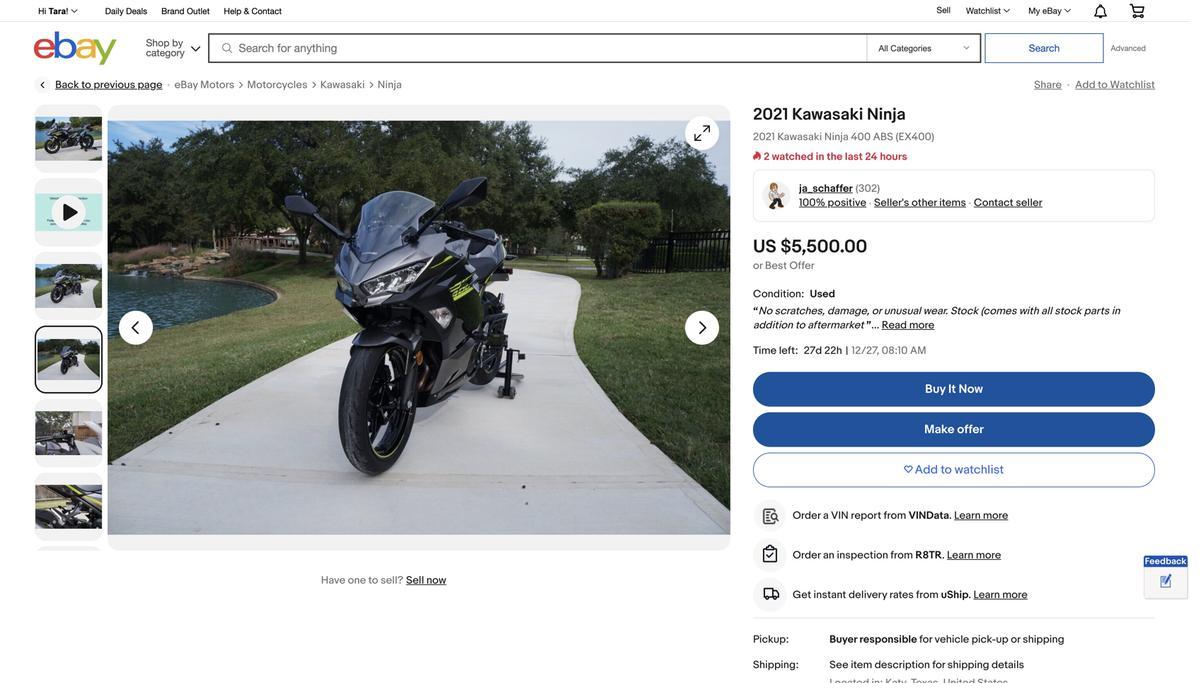 Task type: vqa. For each thing, say whether or not it's contained in the screenshot.
Pre- within the vivienne westwood women's crossbody shoulder camera bag saffiano leather pink pre-owned $288.00 free shipping free returns
no



Task type: describe. For each thing, give the bounding box(es) containing it.
make offer link
[[754, 413, 1156, 447]]

account navigation
[[30, 0, 1156, 22]]

12/27,
[[852, 345, 880, 357]]

0 vertical spatial for
[[920, 634, 933, 646]]

stock
[[1055, 305, 1082, 318]]

page
[[138, 79, 163, 91]]

back
[[55, 79, 79, 91]]

0 vertical spatial shipping
[[1023, 634, 1065, 646]]

buyer responsible for vehicle pick-up or shipping
[[830, 634, 1065, 646]]

pickup:
[[754, 634, 789, 646]]

0 horizontal spatial in
[[816, 151, 825, 163]]

us $5,500.00 or best offer
[[754, 236, 868, 272]]

back to previous page
[[55, 79, 163, 91]]

contact inside account navigation
[[252, 6, 282, 16]]

add to watchlist
[[915, 463, 1005, 478]]

hi tara !
[[38, 6, 68, 16]]

report
[[851, 510, 882, 522]]

2 2021 from the top
[[754, 131, 776, 143]]

add for add to watchlist
[[915, 463, 939, 478]]

1 vertical spatial ebay
[[175, 79, 198, 91]]

it
[[949, 382, 957, 397]]

wear.
[[924, 305, 949, 318]]

or inside us $5,500.00 or best offer
[[754, 260, 763, 272]]

ninja link
[[378, 78, 402, 92]]

picture 3 of 11 image
[[36, 327, 101, 392]]

0 vertical spatial kawasaki
[[320, 79, 365, 91]]

1 vertical spatial from
[[891, 549, 914, 562]]

add to watchlist
[[1076, 79, 1156, 91]]

daily deals
[[105, 6, 147, 16]]

one
[[348, 574, 366, 587]]

best
[[766, 260, 788, 272]]

sell?
[[381, 574, 404, 587]]

seller's other items
[[875, 197, 967, 209]]

0 vertical spatial ninja
[[378, 79, 402, 91]]

(302)
[[856, 182, 881, 195]]

to for add to watchlist
[[1099, 79, 1108, 91]]

your shopping cart image
[[1130, 4, 1146, 18]]

|
[[846, 345, 849, 357]]

1 vertical spatial sell
[[406, 574, 424, 587]]

left:
[[779, 345, 799, 357]]

addition
[[754, 319, 793, 332]]

learn more link for more
[[948, 549, 1002, 562]]

1 2021 from the top
[[754, 105, 789, 125]]

sell link
[[931, 5, 958, 15]]

positive
[[828, 197, 867, 209]]

ja_schaffer
[[800, 182, 853, 195]]

items
[[940, 197, 967, 209]]

see
[[830, 659, 849, 672]]

picture 1 of 11 image
[[35, 106, 102, 172]]

get
[[793, 589, 812, 602]]

other
[[912, 197, 938, 209]]

1 vertical spatial for
[[933, 659, 946, 672]]

feedback
[[1146, 556, 1187, 567]]

buy it now link
[[754, 372, 1156, 407]]

add for add to watchlist
[[1076, 79, 1096, 91]]

hi
[[38, 6, 46, 16]]

damage,
[[828, 305, 870, 318]]

order for order a vin report from vindata . learn more
[[793, 510, 821, 522]]

details
[[992, 659, 1025, 672]]

watchlist link
[[959, 2, 1017, 19]]

!
[[66, 6, 68, 16]]

ja_schaffer link
[[800, 182, 853, 196]]

. for uship
[[969, 589, 972, 602]]

am
[[911, 345, 927, 357]]

picture 2 of 11 image
[[35, 253, 102, 319]]

learn more button
[[974, 589, 1028, 602]]

"
[[867, 319, 872, 332]]

tara
[[49, 6, 66, 16]]

picture 5 of 11 image
[[35, 474, 102, 540]]

more down wear.
[[910, 319, 935, 332]]

1 vertical spatial watchlist
[[1111, 79, 1156, 91]]

. for vindata
[[950, 510, 952, 522]]

daily deals link
[[105, 4, 147, 19]]

learn for vindata
[[955, 510, 981, 522]]

0 horizontal spatial shipping
[[948, 659, 990, 672]]

an
[[824, 549, 835, 562]]

sell inside account navigation
[[937, 5, 951, 15]]

1 horizontal spatial ninja
[[825, 131, 849, 143]]

watchlist
[[955, 463, 1005, 478]]

no
[[759, 305, 773, 318]]

offer
[[790, 260, 815, 272]]

"
[[754, 305, 759, 318]]

100%
[[800, 197, 826, 209]]

advanced link
[[1105, 34, 1154, 62]]

shop by category button
[[140, 32, 203, 62]]

make offer
[[925, 423, 985, 437]]

outlet
[[187, 6, 210, 16]]

ja_schaffer (302)
[[800, 182, 881, 195]]

$5,500.00
[[781, 236, 868, 258]]

watchlist inside account navigation
[[967, 6, 1002, 16]]

deals
[[126, 6, 147, 16]]

category
[[146, 47, 185, 58]]

last
[[845, 151, 863, 163]]

get instant delivery rates from uship . learn more
[[793, 589, 1028, 602]]

shipping:
[[754, 659, 799, 672]]

make
[[925, 423, 955, 437]]

from for rates
[[917, 589, 939, 602]]

motorcycles link
[[247, 78, 308, 92]]

hours
[[881, 151, 908, 163]]

learn more link for learn
[[955, 510, 1009, 522]]

to for back to previous page
[[81, 79, 91, 91]]



Task type: locate. For each thing, give the bounding box(es) containing it.
all
[[1042, 305, 1053, 318]]

2 watched in the last 24 hours
[[764, 151, 908, 163]]

see item description for shipping details
[[830, 659, 1025, 672]]

brand outlet
[[162, 6, 210, 16]]

order a vin report from vindata . learn more
[[793, 510, 1009, 522]]

0 horizontal spatial .
[[943, 549, 945, 562]]

0 horizontal spatial add
[[915, 463, 939, 478]]

to down advanced link
[[1099, 79, 1108, 91]]

1 vertical spatial learn more link
[[948, 549, 1002, 562]]

None submit
[[986, 33, 1105, 63]]

0 horizontal spatial watchlist
[[967, 6, 1002, 16]]

have one to sell? sell now
[[321, 574, 447, 587]]

uship
[[942, 589, 969, 602]]

shop by category banner
[[30, 0, 1156, 69]]

in inside " no scratches, damage, or unusual wear.  stock (comes with all stock parts in addition to aftermarket
[[1112, 305, 1121, 318]]

us
[[754, 236, 777, 258]]

ja_schaffer image
[[762, 181, 791, 210]]

instant
[[814, 589, 847, 602]]

vindata
[[909, 510, 950, 522]]

1 vertical spatial kawasaki
[[793, 105, 864, 125]]

2 horizontal spatial .
[[969, 589, 972, 602]]

add right share
[[1076, 79, 1096, 91]]

2 horizontal spatial or
[[1011, 634, 1021, 646]]

shipping
[[1023, 634, 1065, 646], [948, 659, 990, 672]]

used
[[810, 288, 836, 301]]

help
[[224, 6, 242, 16]]

none submit inside the "shop by category" banner
[[986, 33, 1105, 63]]

inspection
[[837, 549, 889, 562]]

to left watchlist
[[941, 463, 953, 478]]

0 vertical spatial from
[[884, 510, 907, 522]]

ebay
[[1043, 6, 1062, 16], [175, 79, 198, 91]]

order left an
[[793, 549, 821, 562]]

1 order from the top
[[793, 510, 821, 522]]

ninja up abs
[[868, 105, 906, 125]]

1 horizontal spatial in
[[1112, 305, 1121, 318]]

or right up
[[1011, 634, 1021, 646]]

motors
[[200, 79, 235, 91]]

0 horizontal spatial sell
[[406, 574, 424, 587]]

. left learn more "button"
[[969, 589, 972, 602]]

learn for uship
[[974, 589, 1001, 602]]

have
[[321, 574, 346, 587]]

2
[[764, 151, 770, 163]]

1 vertical spatial .
[[943, 549, 945, 562]]

with
[[1020, 305, 1040, 318]]

watchlist down advanced
[[1111, 79, 1156, 91]]

1 vertical spatial add
[[915, 463, 939, 478]]

add to watchlist link
[[1076, 79, 1156, 91]]

1 vertical spatial shipping
[[948, 659, 990, 672]]

to right one
[[369, 574, 378, 587]]

1 vertical spatial or
[[872, 305, 882, 318]]

2021
[[754, 105, 789, 125], [754, 131, 776, 143]]

for
[[920, 634, 933, 646], [933, 659, 946, 672]]

watched
[[773, 151, 814, 163]]

2 vertical spatial kawasaki
[[778, 131, 823, 143]]

in left the
[[816, 151, 825, 163]]

responsible
[[860, 634, 918, 646]]

in right parts
[[1112, 305, 1121, 318]]

my ebay link
[[1021, 2, 1078, 19]]

vin
[[832, 510, 849, 522]]

1 vertical spatial contact
[[975, 197, 1014, 209]]

1 horizontal spatial contact
[[975, 197, 1014, 209]]

2 vertical spatial from
[[917, 589, 939, 602]]

order for order an inspection from r8tr . learn more
[[793, 549, 821, 562]]

add inside button
[[915, 463, 939, 478]]

or up ...
[[872, 305, 882, 318]]

unusual
[[884, 305, 921, 318]]

0 vertical spatial or
[[754, 260, 763, 272]]

. up uship at the bottom right of the page
[[943, 549, 945, 562]]

100% positive
[[800, 197, 867, 209]]

a
[[824, 510, 829, 522]]

ninja
[[378, 79, 402, 91], [868, 105, 906, 125], [825, 131, 849, 143]]

from right 'rates'
[[917, 589, 939, 602]]

order an inspection from r8tr . learn more
[[793, 549, 1002, 562]]

kawasaki up 400
[[793, 105, 864, 125]]

to inside button
[[941, 463, 953, 478]]

more up up
[[1003, 589, 1028, 602]]

picture 4 of 11 image
[[35, 400, 102, 467]]

learn
[[955, 510, 981, 522], [948, 549, 974, 562], [974, 589, 1001, 602]]

share button
[[1035, 79, 1063, 91]]

ninja up 2 watched in the last 24 hours
[[825, 131, 849, 143]]

2 vertical spatial .
[[969, 589, 972, 602]]

for down buyer responsible for vehicle pick-up or shipping
[[933, 659, 946, 672]]

2 vertical spatial learn
[[974, 589, 1001, 602]]

0 horizontal spatial ninja
[[378, 79, 402, 91]]

read more link
[[882, 319, 935, 332]]

learn more link up uship at the bottom right of the page
[[948, 549, 1002, 562]]

for up see item description for shipping details
[[920, 634, 933, 646]]

shipping right up
[[1023, 634, 1065, 646]]

0 vertical spatial watchlist
[[967, 6, 1002, 16]]

rates
[[890, 589, 914, 602]]

condition:
[[754, 288, 805, 301]]

to inside " no scratches, damage, or unusual wear.  stock (comes with all stock parts in addition to aftermarket
[[796, 319, 806, 332]]

1 horizontal spatial or
[[872, 305, 882, 318]]

add to watchlist button
[[754, 453, 1156, 488]]

contact seller
[[975, 197, 1043, 209]]

0 vertical spatial contact
[[252, 6, 282, 16]]

1 vertical spatial ninja
[[868, 105, 906, 125]]

1 horizontal spatial add
[[1076, 79, 1096, 91]]

sell now link
[[406, 574, 447, 587]]

or inside " no scratches, damage, or unusual wear.  stock (comes with all stock parts in addition to aftermarket
[[872, 305, 882, 318]]

learn right vindata
[[955, 510, 981, 522]]

from for report
[[884, 510, 907, 522]]

27d
[[804, 345, 823, 357]]

stock
[[951, 305, 979, 318]]

" no scratches, damage, or unusual wear.  stock (comes with all stock parts in addition to aftermarket
[[754, 305, 1121, 332]]

to down scratches,
[[796, 319, 806, 332]]

read
[[882, 319, 907, 332]]

2 horizontal spatial ninja
[[868, 105, 906, 125]]

from left r8tr
[[891, 549, 914, 562]]

video 1 of 1 image
[[35, 179, 102, 246]]

1 horizontal spatial sell
[[937, 5, 951, 15]]

0 vertical spatial learn more link
[[955, 510, 1009, 522]]

time
[[754, 345, 777, 357]]

0 vertical spatial 2021
[[754, 105, 789, 125]]

offer
[[958, 423, 985, 437]]

more down watchlist
[[984, 510, 1009, 522]]

from
[[884, 510, 907, 522], [891, 549, 914, 562], [917, 589, 939, 602]]

r8tr
[[916, 549, 943, 562]]

0 vertical spatial .
[[950, 510, 952, 522]]

0 vertical spatial order
[[793, 510, 821, 522]]

parts
[[1085, 305, 1110, 318]]

contact right &
[[252, 6, 282, 16]]

0 horizontal spatial or
[[754, 260, 763, 272]]

0 vertical spatial learn
[[955, 510, 981, 522]]

daily
[[105, 6, 124, 16]]

1 vertical spatial 2021
[[754, 131, 776, 143]]

watchlist right sell link
[[967, 6, 1002, 16]]

2021 kawasaki ninja - picture 3 of 11 image
[[108, 105, 731, 551]]

learn right uship at the bottom right of the page
[[974, 589, 1001, 602]]

or left best
[[754, 260, 763, 272]]

ebay right my
[[1043, 6, 1062, 16]]

sell left the now at the left of the page
[[406, 574, 424, 587]]

ebay motors
[[175, 79, 235, 91]]

2 order from the top
[[793, 549, 821, 562]]

the
[[827, 151, 843, 163]]

ebay inside account navigation
[[1043, 6, 1062, 16]]

pick-
[[972, 634, 997, 646]]

up
[[997, 634, 1009, 646]]

to right back
[[81, 79, 91, 91]]

1 horizontal spatial .
[[950, 510, 952, 522]]

add down make
[[915, 463, 939, 478]]

share
[[1035, 79, 1063, 91]]

buy
[[926, 382, 946, 397]]

0 vertical spatial in
[[816, 151, 825, 163]]

my
[[1029, 6, 1041, 16]]

ebay left motors
[[175, 79, 198, 91]]

brand
[[162, 6, 184, 16]]

0 vertical spatial sell
[[937, 5, 951, 15]]

1 horizontal spatial watchlist
[[1111, 79, 1156, 91]]

contact
[[252, 6, 282, 16], [975, 197, 1014, 209]]

kawasaki link
[[320, 78, 365, 92]]

motorcycles
[[247, 79, 308, 91]]

. down add to watchlist button on the right bottom of the page
[[950, 510, 952, 522]]

scratches,
[[775, 305, 825, 318]]

2 vertical spatial or
[[1011, 634, 1021, 646]]

sell left watchlist link
[[937, 5, 951, 15]]

kawasaki up watched
[[778, 131, 823, 143]]

description
[[875, 659, 931, 672]]

0 horizontal spatial contact
[[252, 6, 282, 16]]

2 vertical spatial ninja
[[825, 131, 849, 143]]

from right report
[[884, 510, 907, 522]]

aftermarket
[[808, 319, 864, 332]]

(ex400)
[[896, 131, 935, 143]]

learn more link down watchlist
[[955, 510, 1009, 522]]

order left a
[[793, 510, 821, 522]]

delivery
[[849, 589, 888, 602]]

seller's other items link
[[875, 197, 967, 209]]

contact seller link
[[975, 197, 1043, 209]]

0 vertical spatial ebay
[[1043, 6, 1062, 16]]

more up learn more "button"
[[977, 549, 1002, 562]]

.
[[950, 510, 952, 522], [943, 549, 945, 562], [969, 589, 972, 602]]

Search for anything text field
[[210, 35, 864, 62]]

1 vertical spatial in
[[1112, 305, 1121, 318]]

learn right r8tr
[[948, 549, 974, 562]]

ebay motors link
[[175, 78, 235, 92]]

by
[[172, 37, 183, 49]]

ninja right kawasaki link
[[378, 79, 402, 91]]

1 horizontal spatial shipping
[[1023, 634, 1065, 646]]

to for add to watchlist
[[941, 463, 953, 478]]

0 vertical spatial add
[[1076, 79, 1096, 91]]

1 vertical spatial learn
[[948, 549, 974, 562]]

contact left seller at right
[[975, 197, 1014, 209]]

0 horizontal spatial ebay
[[175, 79, 198, 91]]

(comes
[[981, 305, 1017, 318]]

1 vertical spatial order
[[793, 549, 821, 562]]

seller's
[[875, 197, 910, 209]]

to
[[81, 79, 91, 91], [1099, 79, 1108, 91], [796, 319, 806, 332], [941, 463, 953, 478], [369, 574, 378, 587]]

shipping down pick-
[[948, 659, 990, 672]]

time left: 27d 22h | 12/27, 08:10 am
[[754, 345, 927, 357]]

kawasaki left the ninja link
[[320, 79, 365, 91]]

my ebay
[[1029, 6, 1062, 16]]

1 horizontal spatial ebay
[[1043, 6, 1062, 16]]

add
[[1076, 79, 1096, 91], [915, 463, 939, 478]]



